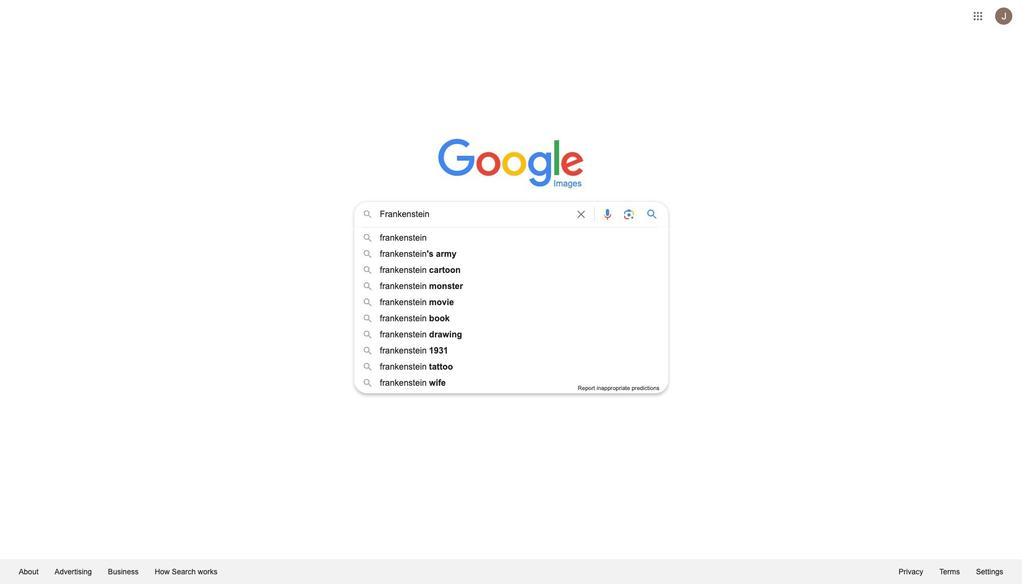 Task type: describe. For each thing, give the bounding box(es) containing it.
search by image image
[[623, 208, 636, 221]]



Task type: locate. For each thing, give the bounding box(es) containing it.
search by voice image
[[601, 208, 614, 221]]

Search text field
[[380, 209, 571, 223]]

clear image
[[575, 203, 588, 227]]

None search field
[[11, 199, 1012, 394]]

google images image
[[438, 139, 585, 188]]

list box
[[354, 230, 669, 392]]



Task type: vqa. For each thing, say whether or not it's contained in the screenshot.
Mon, Feb 12 element
no



